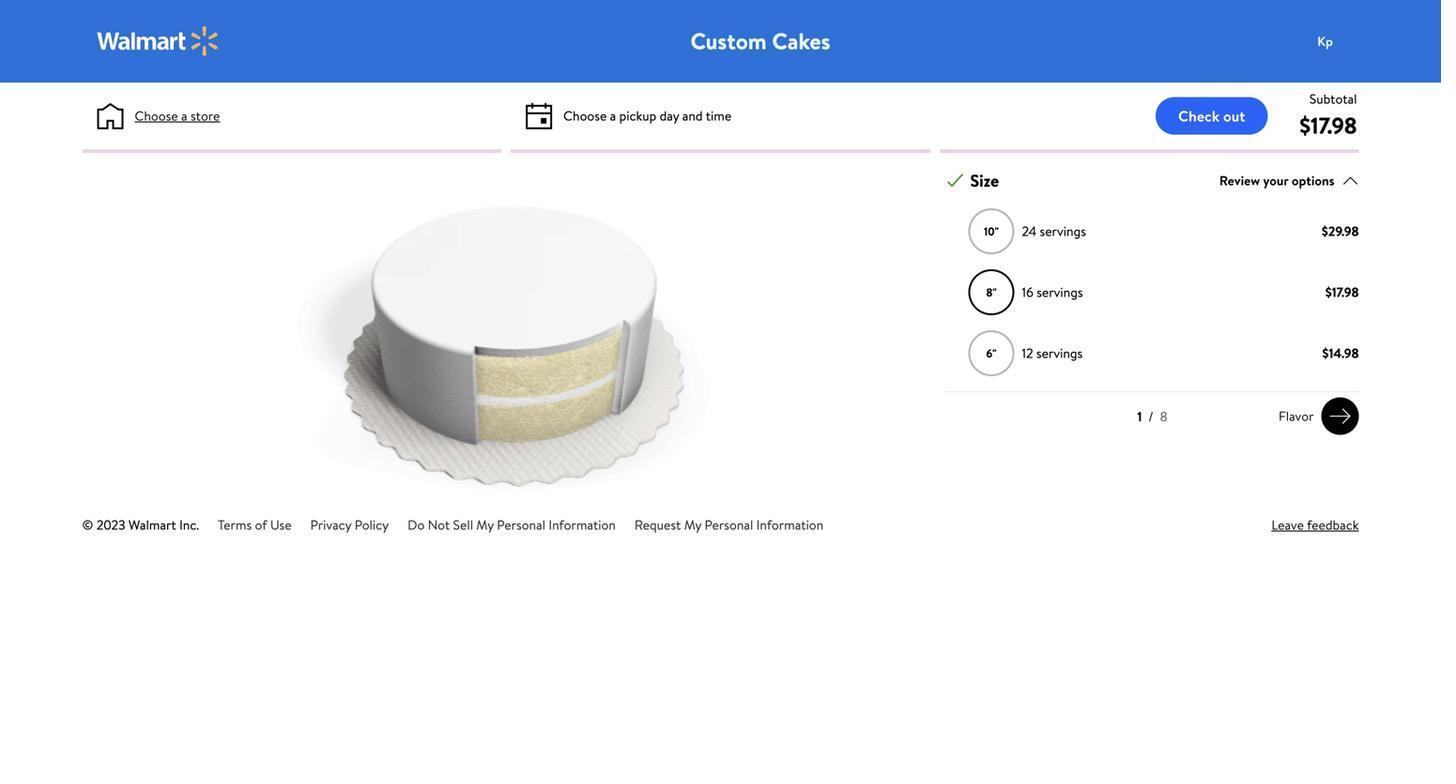 Task type: vqa. For each thing, say whether or not it's contained in the screenshot.
on
no



Task type: locate. For each thing, give the bounding box(es) containing it.
$17.98 down subtotal
[[1300, 110, 1357, 141]]

request
[[635, 516, 681, 534]]

do not sell my personal information
[[408, 516, 616, 534]]

check out button
[[1156, 97, 1268, 135]]

day
[[660, 107, 679, 125]]

0 horizontal spatial my
[[476, 516, 494, 534]]

12 servings
[[1022, 344, 1083, 363]]

2 vertical spatial servings
[[1037, 344, 1083, 363]]

1 horizontal spatial my
[[684, 516, 702, 534]]

choose inside choose a store link
[[135, 107, 178, 125]]

servings
[[1040, 222, 1086, 241], [1037, 283, 1083, 302], [1037, 344, 1083, 363]]

choose a store link
[[135, 106, 220, 126]]

0 horizontal spatial a
[[181, 107, 187, 125]]

1 horizontal spatial personal
[[705, 516, 753, 534]]

1 a from the left
[[181, 107, 187, 125]]

1 vertical spatial $17.98
[[1326, 283, 1359, 302]]

subtotal
[[1310, 90, 1357, 108]]

1 my from the left
[[476, 516, 494, 534]]

2 choose from the left
[[564, 107, 607, 125]]

$17.98
[[1300, 110, 1357, 141], [1326, 283, 1359, 302]]

review
[[1220, 172, 1260, 190]]

policy
[[355, 516, 389, 534]]

1 horizontal spatial choose
[[564, 107, 607, 125]]

my right sell
[[476, 516, 494, 534]]

servings right 12
[[1037, 344, 1083, 363]]

2 a from the left
[[610, 107, 616, 125]]

personal right sell
[[497, 516, 546, 534]]

privacy
[[310, 516, 352, 534]]

24
[[1022, 222, 1037, 241]]

1 horizontal spatial a
[[610, 107, 616, 125]]

a left store
[[181, 107, 187, 125]]

2 personal from the left
[[705, 516, 753, 534]]

my right request
[[684, 516, 702, 534]]

up arrow image
[[1342, 172, 1359, 189]]

terms
[[218, 516, 252, 534]]

of
[[255, 516, 267, 534]]

choose
[[135, 107, 178, 125], [564, 107, 607, 125]]

subtotal $17.98
[[1300, 90, 1357, 141]]

0 horizontal spatial choose
[[135, 107, 178, 125]]

check out
[[1178, 106, 1246, 126]]

inc.
[[179, 516, 199, 534]]

a
[[181, 107, 187, 125], [610, 107, 616, 125]]

choose a pickup day and time
[[564, 107, 732, 125]]

2 my from the left
[[684, 516, 702, 534]]

a left pickup
[[610, 107, 616, 125]]

kp
[[1318, 32, 1333, 50]]

0 vertical spatial $17.98
[[1300, 110, 1357, 141]]

personal right request
[[705, 516, 753, 534]]

privacy policy link
[[310, 516, 389, 534]]

choose left pickup
[[564, 107, 607, 125]]

feedback
[[1307, 516, 1359, 534]]

and
[[682, 107, 703, 125]]

kp button
[[1307, 23, 1382, 60]]

16
[[1022, 283, 1034, 302]]

leave feedback
[[1272, 516, 1359, 534]]

leave
[[1272, 516, 1304, 534]]

walmart
[[129, 516, 176, 534]]

servings for 12 servings
[[1037, 344, 1083, 363]]

choose left store
[[135, 107, 178, 125]]

custom
[[691, 25, 767, 57]]

24 servings
[[1022, 222, 1086, 241]]

1 / 8
[[1138, 408, 1168, 426]]

1 horizontal spatial information
[[757, 516, 824, 534]]

personal
[[497, 516, 546, 534], [705, 516, 753, 534]]

review your options
[[1220, 172, 1335, 190]]

information
[[549, 516, 616, 534], [757, 516, 824, 534]]

terms of use link
[[218, 516, 292, 534]]

review your options link
[[1220, 168, 1359, 194]]

sell
[[453, 516, 473, 534]]

©
[[82, 516, 93, 534]]

your
[[1263, 172, 1289, 190]]

2 information from the left
[[757, 516, 824, 534]]

a inside choose a store link
[[181, 107, 187, 125]]

1 choose from the left
[[135, 107, 178, 125]]

0 vertical spatial servings
[[1040, 222, 1086, 241]]

out
[[1224, 106, 1246, 126]]

1 vertical spatial servings
[[1037, 283, 1083, 302]]

servings right the 16
[[1037, 283, 1083, 302]]

my
[[476, 516, 494, 534], [684, 516, 702, 534]]

0 horizontal spatial information
[[549, 516, 616, 534]]

servings right 24 at the top right
[[1040, 222, 1086, 241]]

0 horizontal spatial personal
[[497, 516, 546, 534]]

a for store
[[181, 107, 187, 125]]

back to walmart.com image
[[97, 26, 219, 56]]

icon for continue arrow image
[[1329, 405, 1352, 428]]

$17.98 up '$14.98'
[[1326, 283, 1359, 302]]

do
[[408, 516, 425, 534]]

do not sell my personal information link
[[408, 516, 616, 534]]

use
[[270, 516, 292, 534]]



Task type: describe. For each thing, give the bounding box(es) containing it.
request my personal information link
[[635, 516, 824, 534]]

request my personal information
[[635, 516, 824, 534]]

8
[[1160, 408, 1168, 426]]

ok image
[[947, 172, 964, 189]]

pickup
[[619, 107, 657, 125]]

flavor link
[[1271, 398, 1359, 435]]

choose a store
[[135, 107, 220, 125]]

size
[[970, 169, 999, 193]]

$14.98
[[1323, 344, 1359, 363]]

cakes
[[772, 25, 831, 57]]

privacy policy
[[310, 516, 389, 534]]

choose for choose a store
[[135, 107, 178, 125]]

custom cakes
[[691, 25, 831, 57]]

12
[[1022, 344, 1033, 363]]

choose for choose a pickup day and time
[[564, 107, 607, 125]]

terms of use
[[218, 516, 292, 534]]

review your options element
[[1220, 171, 1335, 191]]

8"
[[986, 285, 997, 301]]

1
[[1138, 408, 1142, 426]]

© 2023 walmart inc.
[[82, 516, 199, 534]]

check
[[1178, 106, 1220, 126]]

/
[[1149, 408, 1154, 426]]

6"
[[986, 346, 997, 362]]

2023
[[96, 516, 125, 534]]

flavor
[[1279, 407, 1314, 426]]

leave feedback button
[[1272, 516, 1359, 535]]

16 servings
[[1022, 283, 1083, 302]]

1 personal from the left
[[497, 516, 546, 534]]

options
[[1292, 172, 1335, 190]]

time
[[706, 107, 732, 125]]

not
[[428, 516, 450, 534]]

$29.98
[[1322, 222, 1359, 241]]

servings for 24 servings
[[1040, 222, 1086, 241]]

10"
[[984, 224, 999, 240]]

store
[[191, 107, 220, 125]]

a for pickup
[[610, 107, 616, 125]]

1 information from the left
[[549, 516, 616, 534]]

servings for 16 servings
[[1037, 283, 1083, 302]]



